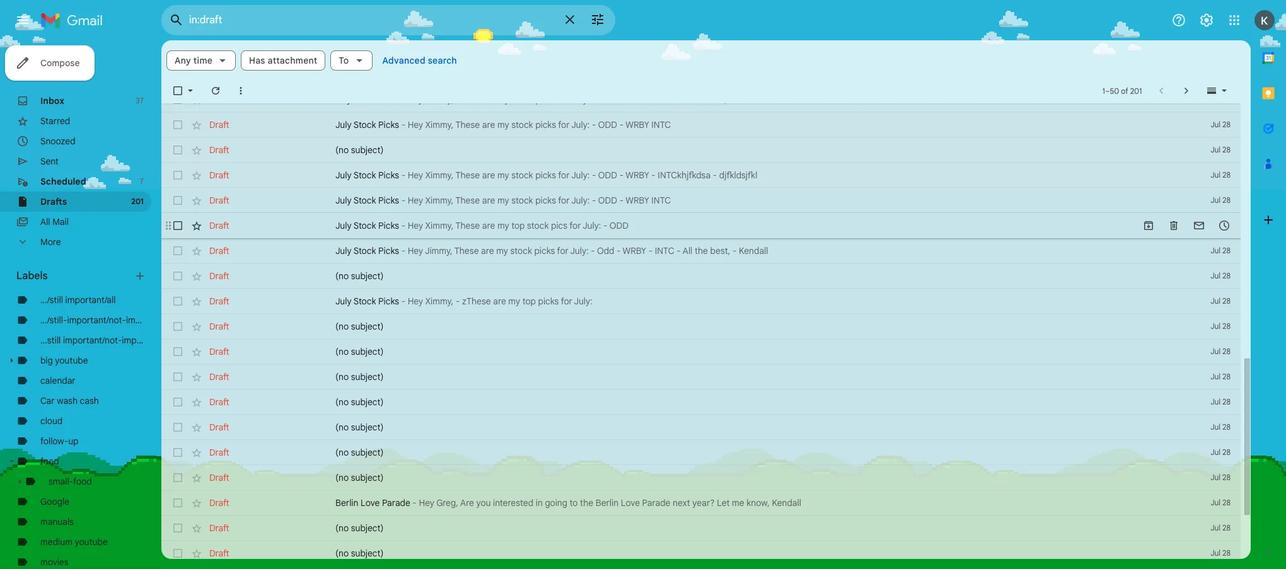 Task type: describe. For each thing, give the bounding box(es) containing it.
has attachment
[[249, 55, 317, 66]]

jul 28 for 18th row from the bottom
[[1211, 120, 1231, 129]]

2 jul from the top
[[1211, 120, 1221, 129]]

(no for sixth row from the bottom
[[336, 422, 349, 433]]

any time
[[175, 55, 213, 66]]

draft for second row from the bottom of the page
[[209, 523, 229, 534]]

snoozed
[[40, 136, 75, 147]]

(no subject) link for 9th row from the bottom
[[336, 346, 1172, 358]]

18 28 from the top
[[1223, 549, 1231, 558]]

sent
[[40, 156, 59, 167]]

manuals
[[40, 517, 74, 528]]

year?
[[693, 498, 715, 509]]

interested
[[493, 498, 534, 509]]

manuals link
[[40, 517, 74, 528]]

28 for 10th row from the bottom of the page
[[1223, 322, 1231, 331]]

10 row from the top
[[161, 314, 1241, 339]]

4 row from the top
[[161, 163, 1241, 188]]

13 row from the top
[[161, 390, 1241, 415]]

settings image
[[1200, 13, 1215, 28]]

compose
[[40, 57, 80, 69]]

july stock picks - hey ximmy, these are my top stock pics for july: - odd
[[336, 220, 629, 231]]

stock for 15th row from the bottom
[[354, 195, 376, 206]]

small-food
[[49, 476, 92, 487]]

...still
[[40, 335, 61, 346]]

are for 1st row
[[482, 94, 495, 105]]

1 july stock picks - hey ximmy, these are my stock picks for july: - odd - wrby intc from the top
[[336, 119, 671, 131]]

.../still
[[40, 295, 63, 306]]

15 jul 28 from the top
[[1211, 473, 1231, 482]]

(no subject) link for sixth row from the bottom
[[336, 421, 1172, 434]]

hey for 1st row
[[408, 94, 423, 105]]

draft for sixth row from the bottom
[[209, 422, 229, 433]]

16 jul from the top
[[1211, 498, 1221, 508]]

has attachment button
[[241, 50, 326, 71]]

1 jul from the top
[[1211, 95, 1221, 104]]

draft for 16th row from the bottom
[[209, 170, 229, 181]]

5 jul from the top
[[1211, 196, 1221, 205]]

wrby for the
[[626, 94, 649, 105]]

more button
[[0, 232, 151, 252]]

wrby for djfkldsjfkl
[[626, 170, 649, 181]]

google
[[40, 496, 69, 508]]

small-
[[49, 476, 73, 487]]

draft for 15th row from the bottom
[[209, 195, 229, 206]]

28 for 3rd row from the top
[[1223, 145, 1231, 155]]

.../still important/all
[[40, 295, 116, 306]]

1 vertical spatial best,
[[710, 245, 731, 257]]

are
[[460, 498, 474, 509]]

draft for eighth row
[[209, 271, 229, 282]]

medium youtube link
[[40, 537, 108, 548]]

6 row from the top
[[161, 213, 1241, 238]]

...still important/not-important
[[40, 335, 161, 346]]

5 row from the top
[[161, 188, 1241, 213]]

28 for 15th row from the bottom
[[1223, 196, 1231, 205]]

stock for 18th row from the bottom
[[354, 119, 376, 131]]

2 vertical spatial the
[[580, 498, 594, 509]]

picks for 1st row
[[378, 94, 399, 105]]

search
[[428, 55, 457, 66]]

15 row from the top
[[161, 440, 1241, 465]]

2 love from the left
[[621, 498, 640, 509]]

youtube for big youtube
[[55, 355, 88, 366]]

compose button
[[5, 45, 95, 81]]

sent link
[[40, 156, 59, 167]]

13 jul from the top
[[1211, 423, 1221, 432]]

18 row from the top
[[161, 516, 1241, 541]]

jimmy,
[[425, 245, 453, 257]]

draft for 3rd row from the top
[[209, 144, 229, 156]]

for for 15th row from the bottom
[[558, 195, 570, 206]]

17 row from the top
[[161, 491, 1241, 516]]

movies
[[40, 557, 68, 568]]

follow-
[[40, 436, 68, 447]]

(no subject) for 9th row from the bottom
[[336, 346, 384, 358]]

(no for 4th row from the bottom
[[336, 472, 349, 484]]

(no for 3rd row from the top
[[336, 144, 349, 156]]

attachment
[[268, 55, 317, 66]]

refresh image
[[209, 85, 222, 97]]

are for 14th row from the bottom
[[482, 220, 495, 231]]

9 jul from the top
[[1211, 322, 1221, 331]]

1 row from the top
[[161, 87, 1241, 112]]

15 28 from the top
[[1223, 473, 1231, 482]]

all mail
[[40, 216, 69, 228]]

draft for 9th row from the bottom
[[209, 346, 229, 358]]

jul 28 for ninth row
[[1211, 296, 1231, 306]]

picks for 15th row from the bottom
[[536, 195, 556, 206]]

wash
[[57, 395, 78, 407]]

cash
[[80, 395, 99, 407]]

1
[[1103, 86, 1106, 96]]

main menu image
[[15, 13, 30, 28]]

scheduled
[[40, 176, 86, 187]]

draft for fifth row from the bottom
[[209, 447, 229, 458]]

11 jul from the top
[[1211, 372, 1221, 382]]

next
[[673, 498, 690, 509]]

draft for 14th row from the bottom
[[209, 220, 229, 231]]

older image
[[1181, 85, 1193, 97]]

for for 16th row from the bottom
[[558, 170, 570, 181]]

car wash cash link
[[40, 395, 99, 407]]

(no subject) link for 3rd row from the top
[[336, 144, 1172, 156]]

picks for 18th row from the bottom
[[378, 119, 399, 131]]

hey for 18th row from the bottom
[[408, 119, 423, 131]]

july stock picks - hey jimmy, these are my stock picks for july: - odd - wrby - intc - all the best, - kendall
[[336, 245, 768, 257]]

labels navigation
[[0, 40, 165, 569]]

you
[[476, 498, 491, 509]]

subject) for (no subject) link for second row from the bottom of the page
[[351, 523, 384, 534]]

3 row from the top
[[161, 137, 1241, 163]]

picks for 1st row
[[536, 94, 556, 105]]

calendar link
[[40, 375, 75, 387]]

(no for 9th row from the bottom
[[336, 346, 349, 358]]

(no for eighth row from the bottom of the page
[[336, 371, 349, 383]]

berlin love parade - hey greg, are you interested in going to the berlin love parade next year? let me know, kendall
[[336, 498, 802, 509]]

picks for 16th row from the bottom
[[378, 170, 399, 181]]

17 jul from the top
[[1211, 523, 1221, 533]]

(no subject) for fifth row from the bottom
[[336, 447, 384, 458]]

know,
[[747, 498, 770, 509]]

for for 1st row
[[558, 94, 570, 105]]

28 for 7th row from the top
[[1223, 246, 1231, 255]]

draft for 7th row from the bottom of the page
[[209, 397, 229, 408]]

let
[[717, 498, 730, 509]]

16 row from the top
[[161, 465, 1241, 491]]

food link
[[40, 456, 59, 467]]

odd
[[597, 245, 615, 257]]

me
[[732, 498, 745, 509]]

(no subject) for first row from the bottom of the page
[[336, 548, 384, 559]]

july for 1st row
[[336, 94, 352, 105]]

(no for second row from the bottom of the page
[[336, 523, 349, 534]]

draft for first row from the bottom of the page
[[209, 548, 229, 559]]

4 jul from the top
[[1211, 170, 1221, 180]]

labels heading
[[16, 270, 134, 283]]

1 vertical spatial top
[[523, 296, 536, 307]]

july for ninth row
[[336, 296, 352, 307]]

mail
[[52, 216, 69, 228]]

1 love from the left
[[361, 498, 380, 509]]

18 jul from the top
[[1211, 549, 1221, 558]]

8 row from the top
[[161, 264, 1241, 289]]

2 parade from the left
[[642, 498, 671, 509]]

important for .../still-important/not-important
[[126, 315, 165, 326]]

.../still important/all link
[[40, 295, 116, 306]]

37
[[136, 96, 144, 105]]

jul 28 for 3rd row from the top
[[1211, 145, 1231, 155]]

starred
[[40, 115, 70, 127]]

18 jul 28 from the top
[[1211, 549, 1231, 558]]

july for 18th row from the bottom
[[336, 119, 352, 131]]

small-food link
[[49, 476, 92, 487]]

zthese
[[462, 296, 491, 307]]

(no for eighth row
[[336, 271, 349, 282]]

drafts
[[40, 196, 67, 207]]

follow-up link
[[40, 436, 79, 447]]

hey for 7th row from the top
[[408, 245, 423, 257]]

starred link
[[40, 115, 70, 127]]

labels
[[16, 270, 48, 283]]

stock for 1st row
[[354, 94, 376, 105]]

google link
[[40, 496, 69, 508]]

inbox link
[[40, 95, 64, 107]]

search mail image
[[165, 9, 188, 32]]

12 row from the top
[[161, 365, 1241, 390]]

9 row from the top
[[161, 289, 1241, 314]]

1 28 from the top
[[1223, 95, 1231, 104]]

1 parade from the left
[[382, 498, 410, 509]]

0 vertical spatial all
[[679, 94, 689, 105]]

.../still-important/not-important link
[[40, 315, 165, 326]]

(no subject) for 7th row from the bottom of the page
[[336, 397, 384, 408]]

inbox
[[40, 95, 64, 107]]

time
[[194, 55, 213, 66]]

2 july stock picks - hey ximmy, these are my stock picks for july: - odd - wrby intc from the top
[[336, 195, 671, 206]]

draft for eighth row from the bottom of the page
[[209, 371, 229, 383]]

stock for ninth row
[[354, 296, 376, 307]]

advanced search button
[[377, 49, 462, 72]]

10 jul from the top
[[1211, 347, 1221, 356]]

hey for third row from the bottom
[[419, 498, 434, 509]]

6 jul from the top
[[1211, 246, 1221, 255]]

djfkldsjfkl
[[719, 170, 758, 181]]

jul 28 for 15th row from the bottom
[[1211, 196, 1231, 205]]

1 berlin from the left
[[336, 498, 359, 509]]

2 berlin from the left
[[596, 498, 619, 509]]



Task type: locate. For each thing, give the bounding box(es) containing it.
best,
[[707, 94, 727, 105], [710, 245, 731, 257]]

are for 15th row from the bottom
[[482, 195, 495, 206]]

1 vertical spatial youtube
[[75, 537, 108, 548]]

important/not- for ...still
[[63, 335, 122, 346]]

1 vertical spatial food
[[73, 476, 92, 487]]

1 vertical spatial all
[[40, 216, 50, 228]]

gmail image
[[40, 8, 109, 33]]

advanced
[[382, 55, 426, 66]]

11 (no subject) from the top
[[336, 548, 384, 559]]

11 row from the top
[[161, 339, 1241, 365]]

.../still-important/not-important
[[40, 315, 165, 326]]

ximmy, for 14th row from the bottom
[[425, 220, 454, 231]]

important
[[126, 315, 165, 326], [122, 335, 161, 346]]

are for 18th row from the bottom
[[482, 119, 495, 131]]

subject) for 10th row from the bottom of the page (no subject) link
[[351, 321, 384, 332]]

advanced search
[[382, 55, 457, 66]]

5 jul 28 from the top
[[1211, 196, 1231, 205]]

more image
[[235, 85, 247, 97]]

july for 16th row from the bottom
[[336, 170, 352, 181]]

28 for ninth row
[[1223, 296, 1231, 306]]

16 draft from the top
[[209, 472, 229, 484]]

11 (no from the top
[[336, 548, 349, 559]]

medium youtube
[[40, 537, 108, 548]]

medium
[[40, 537, 72, 548]]

wrby for all
[[623, 245, 646, 257]]

6 (no subject) from the top
[[336, 397, 384, 408]]

scheduled link
[[40, 176, 86, 187]]

0 vertical spatial top
[[512, 220, 525, 231]]

1 (no from the top
[[336, 144, 349, 156]]

any
[[175, 55, 191, 66]]

3 picks from the top
[[378, 170, 399, 181]]

important/not- for .../still-
[[67, 315, 126, 326]]

ximmy, for 15th row from the bottom
[[425, 195, 454, 206]]

4 (no subject) link from the top
[[336, 346, 1172, 358]]

youtube for medium youtube
[[75, 537, 108, 548]]

wrby
[[626, 94, 649, 105], [626, 119, 649, 131], [626, 170, 649, 181], [626, 195, 649, 206], [623, 245, 646, 257]]

movies link
[[40, 557, 68, 568]]

13 draft from the top
[[209, 397, 229, 408]]

stock
[[512, 94, 533, 105], [512, 119, 533, 131], [512, 170, 533, 181], [512, 195, 533, 206], [527, 220, 549, 231], [511, 245, 532, 257]]

1 vertical spatial july stock picks - hey ximmy, these are my stock picks for july: - odd - wrby intc
[[336, 195, 671, 206]]

5 (no subject) from the top
[[336, 371, 384, 383]]

picks
[[536, 94, 556, 105], [536, 119, 556, 131], [536, 170, 556, 181], [536, 195, 556, 206], [534, 245, 555, 257], [538, 296, 559, 307]]

8 (no subject) link from the top
[[336, 447, 1172, 459]]

18 draft from the top
[[209, 523, 229, 534]]

14 draft from the top
[[209, 422, 229, 433]]

(no subject) link for eighth row
[[336, 270, 1172, 283]]

1 vertical spatial kendall
[[739, 245, 768, 257]]

stock for 18th row from the bottom
[[512, 119, 533, 131]]

1 vertical spatial 201
[[131, 197, 144, 206]]

(no subject) link
[[336, 144, 1172, 156], [336, 270, 1172, 283], [336, 320, 1172, 333], [336, 346, 1172, 358], [336, 371, 1172, 383], [336, 396, 1172, 409], [336, 421, 1172, 434], [336, 447, 1172, 459], [336, 472, 1172, 484], [336, 522, 1172, 535], [336, 547, 1172, 560]]

up
[[68, 436, 79, 447]]

2 28 from the top
[[1223, 120, 1231, 129]]

snoozed link
[[40, 136, 75, 147]]

big
[[40, 355, 53, 366]]

None search field
[[161, 5, 616, 35]]

(no subject) for second row from the bottom of the page
[[336, 523, 384, 534]]

ximmy,
[[425, 94, 454, 105], [425, 119, 454, 131], [425, 170, 454, 181], [425, 195, 454, 206], [425, 220, 454, 231], [425, 296, 454, 307]]

parade left next
[[642, 498, 671, 509]]

jul 28 for sixth row from the bottom
[[1211, 423, 1231, 432]]

stock for 7th row from the top
[[354, 245, 376, 257]]

28 for sixth row from the bottom
[[1223, 423, 1231, 432]]

stock for 15th row from the bottom
[[512, 195, 533, 206]]

jul 28 for second row from the bottom of the page
[[1211, 523, 1231, 533]]

0 horizontal spatial 201
[[131, 197, 144, 206]]

hey
[[408, 94, 423, 105], [408, 119, 423, 131], [408, 170, 423, 181], [408, 195, 423, 206], [408, 220, 423, 231], [408, 245, 423, 257], [408, 296, 423, 307], [419, 498, 434, 509]]

car wash cash
[[40, 395, 99, 407]]

(no subject) for 3rd row from the top
[[336, 144, 384, 156]]

5 stock from the top
[[354, 220, 376, 231]]

1 horizontal spatial parade
[[642, 498, 671, 509]]

1 (no subject) link from the top
[[336, 144, 1172, 156]]

11 28 from the top
[[1223, 372, 1231, 382]]

any time button
[[166, 50, 236, 71]]

28 for 7th row from the bottom of the page
[[1223, 397, 1231, 407]]

subject) for (no subject) link corresponding to eighth row
[[351, 271, 384, 282]]

(no for first row from the bottom of the page
[[336, 548, 349, 559]]

are for 7th row from the top
[[481, 245, 494, 257]]

7 (no subject) from the top
[[336, 422, 384, 433]]

4 28 from the top
[[1223, 170, 1231, 180]]

draft for 7th row from the top
[[209, 245, 229, 257]]

july stock picks - hey ximmy, these are my stock picks for july: - odd - wrby intc up the july stock picks - hey ximmy, these are my top stock pics for july: - odd
[[336, 195, 671, 206]]

3 july from the top
[[336, 170, 352, 181]]

to
[[339, 55, 349, 66]]

6 july from the top
[[336, 245, 352, 257]]

subject) for (no subject) link for 9th row from the bottom
[[351, 346, 384, 358]]

2 (no subject) from the top
[[336, 271, 384, 282]]

4 ximmy, from the top
[[425, 195, 454, 206]]

10 subject) from the top
[[351, 523, 384, 534]]

calendar
[[40, 375, 75, 387]]

4 picks from the top
[[378, 195, 399, 206]]

17 28 from the top
[[1223, 523, 1231, 533]]

None checkbox
[[172, 169, 184, 182], [172, 194, 184, 207], [172, 219, 184, 232], [172, 346, 184, 358], [172, 371, 184, 383], [172, 447, 184, 459], [172, 497, 184, 510], [172, 169, 184, 182], [172, 194, 184, 207], [172, 219, 184, 232], [172, 346, 184, 358], [172, 371, 184, 383], [172, 447, 184, 459], [172, 497, 184, 510]]

cloud
[[40, 416, 63, 427]]

jul 28 for 10th row from the bottom of the page
[[1211, 322, 1231, 331]]

(no subject) link for fifth row from the bottom
[[336, 447, 1172, 459]]

0 vertical spatial kendall
[[729, 94, 759, 105]]

stock for 14th row from the bottom
[[354, 220, 376, 231]]

all mail link
[[40, 216, 69, 228]]

4 (no subject) from the top
[[336, 346, 384, 358]]

top right zthese
[[523, 296, 536, 307]]

(no subject) for eighth row from the bottom of the page
[[336, 371, 384, 383]]

2 row from the top
[[161, 112, 1241, 137]]

0 horizontal spatial parade
[[382, 498, 410, 509]]

important up ...still important/not-important link
[[126, 315, 165, 326]]

9 28 from the top
[[1223, 322, 1231, 331]]

14 28 from the top
[[1223, 448, 1231, 457]]

in
[[536, 498, 543, 509]]

8 (no from the top
[[336, 447, 349, 458]]

jul 28 for 7th row from the bottom of the page
[[1211, 397, 1231, 407]]

more
[[40, 236, 61, 248]]

youtube right medium
[[75, 537, 108, 548]]

1 jul 28 from the top
[[1211, 95, 1231, 104]]

9 (no subject) from the top
[[336, 472, 384, 484]]

food
[[40, 456, 59, 467], [73, 476, 92, 487]]

youtube up calendar
[[55, 355, 88, 366]]

are
[[482, 94, 495, 105], [482, 119, 495, 131], [482, 170, 495, 181], [482, 195, 495, 206], [482, 220, 495, 231], [481, 245, 494, 257], [493, 296, 506, 307]]

0 vertical spatial important/not-
[[67, 315, 126, 326]]

july stock picks - hey ximmy, these are my stock picks for july: - odd - wrby intc
[[336, 119, 671, 131], [336, 195, 671, 206]]

3 ximmy, from the top
[[425, 170, 454, 181]]

8 jul from the top
[[1211, 296, 1221, 306]]

1 horizontal spatial 201
[[1131, 86, 1142, 96]]

3 jul 28 from the top
[[1211, 145, 1231, 155]]

2 july from the top
[[336, 119, 352, 131]]

2 subject) from the top
[[351, 271, 384, 282]]

subject)
[[351, 144, 384, 156], [351, 271, 384, 282], [351, 321, 384, 332], [351, 346, 384, 358], [351, 371, 384, 383], [351, 397, 384, 408], [351, 422, 384, 433], [351, 447, 384, 458], [351, 472, 384, 484], [351, 523, 384, 534], [351, 548, 384, 559]]

picks for ninth row
[[378, 296, 399, 307]]

stock
[[354, 94, 376, 105], [354, 119, 376, 131], [354, 170, 376, 181], [354, 195, 376, 206], [354, 220, 376, 231], [354, 245, 376, 257], [354, 296, 376, 307]]

12 draft from the top
[[209, 371, 229, 383]]

has
[[249, 55, 265, 66]]

1 vertical spatial important/not-
[[63, 335, 122, 346]]

important/all
[[65, 295, 116, 306]]

6 28 from the top
[[1223, 246, 1231, 255]]

14 jul 28 from the top
[[1211, 448, 1231, 457]]

big youtube link
[[40, 355, 88, 366]]

15 draft from the top
[[209, 447, 229, 458]]

1 horizontal spatial berlin
[[596, 498, 619, 509]]

(no subject) for 4th row from the bottom
[[336, 472, 384, 484]]

2 ximmy, from the top
[[425, 119, 454, 131]]

(no for 7th row from the bottom of the page
[[336, 397, 349, 408]]

0 vertical spatial july stock picks - hey ximmy, these are my stock picks for july: - odd - wrby intc
[[336, 119, 671, 131]]

jul 28 for third row from the bottom
[[1211, 498, 1231, 508]]

jul 28 for 9th row from the bottom
[[1211, 347, 1231, 356]]

greg,
[[437, 498, 458, 509]]

1 vertical spatial the
[[695, 245, 708, 257]]

subject) for (no subject) link corresponding to 4th row from the bottom
[[351, 472, 384, 484]]

201
[[1131, 86, 1142, 96], [131, 197, 144, 206]]

picks for 15th row from the bottom
[[378, 195, 399, 206]]

kendall
[[729, 94, 759, 105], [739, 245, 768, 257], [772, 498, 802, 509]]

2 stock from the top
[[354, 119, 376, 131]]

0 vertical spatial important
[[126, 315, 165, 326]]

subject) for (no subject) link related to 3rd row from the top
[[351, 144, 384, 156]]

Search mail text field
[[189, 14, 555, 26]]

0 vertical spatial youtube
[[55, 355, 88, 366]]

jul 28 for 16th row from the bottom
[[1211, 170, 1231, 180]]

toolbar
[[1136, 219, 1237, 232]]

201 right of
[[1131, 86, 1142, 96]]

2 vertical spatial all
[[683, 245, 693, 257]]

july stock picks - hey ximmy, - zthese are my top picks for july:
[[336, 296, 593, 307]]

ximmy, for 18th row from the bottom
[[425, 119, 454, 131]]

0 horizontal spatial love
[[361, 498, 380, 509]]

draft for 4th row from the bottom
[[209, 472, 229, 484]]

stock for 7th row from the top
[[511, 245, 532, 257]]

intc
[[658, 94, 677, 105], [652, 119, 671, 131], [652, 195, 671, 206], [655, 245, 675, 257]]

7
[[140, 177, 144, 186]]

cloud link
[[40, 416, 63, 427]]

for for 7th row from the top
[[557, 245, 569, 257]]

jul 28 for eighth row from the bottom of the page
[[1211, 372, 1231, 382]]

11 draft from the top
[[209, 346, 229, 358]]

picks for 7th row from the top
[[534, 245, 555, 257]]

draft for 1st row
[[209, 94, 229, 105]]

parade left greg,
[[382, 498, 410, 509]]

28 for 16th row from the bottom
[[1223, 170, 1231, 180]]

intckhjfkdsa
[[658, 170, 711, 181]]

4 jul 28 from the top
[[1211, 170, 1231, 180]]

.../still-
[[40, 315, 67, 326]]

going
[[545, 498, 568, 509]]

car
[[40, 395, 55, 407]]

3 jul from the top
[[1211, 145, 1221, 155]]

5 draft from the top
[[209, 195, 229, 206]]

1 horizontal spatial love
[[621, 498, 640, 509]]

draft for ninth row
[[209, 296, 229, 307]]

1 50 of 201
[[1103, 86, 1142, 96]]

0 vertical spatial 201
[[1131, 86, 1142, 96]]

7 row from the top
[[161, 238, 1241, 264]]

(no subject) link for 7th row from the bottom of the page
[[336, 396, 1172, 409]]

0 vertical spatial best,
[[707, 94, 727, 105]]

0 horizontal spatial berlin
[[336, 498, 359, 509]]

14 jul from the top
[[1211, 448, 1221, 457]]

july stock picks - hey ximmy, these are my stock picks for july: - odd - wrby - intckhjfkdsa - djfkldsjfkl
[[336, 170, 758, 181]]

hey for 16th row from the bottom
[[408, 170, 423, 181]]

picks for 7th row from the top
[[378, 245, 399, 257]]

important/not- down the .../still-important/not-important link
[[63, 335, 122, 346]]

clear search image
[[558, 7, 583, 32]]

to
[[570, 498, 578, 509]]

july for 14th row from the bottom
[[336, 220, 352, 231]]

july for 7th row from the top
[[336, 245, 352, 257]]

drafts link
[[40, 196, 67, 207]]

july:
[[572, 94, 590, 105], [572, 119, 590, 131], [572, 170, 590, 181], [572, 195, 590, 206], [583, 220, 601, 231], [570, 245, 589, 257], [574, 296, 593, 307]]

youtube
[[55, 355, 88, 366], [75, 537, 108, 548]]

1 (no subject) from the top
[[336, 144, 384, 156]]

jul 28 for 7th row from the top
[[1211, 246, 1231, 255]]

top left the pics
[[512, 220, 525, 231]]

advanced search options image
[[585, 7, 610, 32]]

july stock picks - hey ximmy, these are my stock picks for july: - odd - wrby - intc all the best, kendall
[[336, 94, 759, 105]]

stock for 16th row from the bottom
[[512, 170, 533, 181]]

8 jul 28 from the top
[[1211, 296, 1231, 306]]

important/not- up ...still important/not-important
[[67, 315, 126, 326]]

8 subject) from the top
[[351, 447, 384, 458]]

8 (no subject) from the top
[[336, 447, 384, 458]]

28 for 9th row from the bottom
[[1223, 347, 1231, 356]]

(no for 10th row from the bottom of the page
[[336, 321, 349, 332]]

for
[[558, 94, 570, 105], [558, 119, 570, 131], [558, 170, 570, 181], [558, 195, 570, 206], [570, 220, 581, 231], [557, 245, 569, 257], [561, 296, 573, 307]]

10 draft from the top
[[209, 321, 229, 332]]

28 for eighth row
[[1223, 271, 1231, 281]]

are for 16th row from the bottom
[[482, 170, 495, 181]]

9 (no subject) link from the top
[[336, 472, 1172, 484]]

subject) for sixth row from the bottom's (no subject) link
[[351, 422, 384, 433]]

6 subject) from the top
[[351, 397, 384, 408]]

4 july from the top
[[336, 195, 352, 206]]

5 (no subject) link from the top
[[336, 371, 1172, 383]]

big youtube
[[40, 355, 88, 366]]

12 jul from the top
[[1211, 397, 1221, 407]]

28
[[1223, 95, 1231, 104], [1223, 120, 1231, 129], [1223, 145, 1231, 155], [1223, 170, 1231, 180], [1223, 196, 1231, 205], [1223, 246, 1231, 255], [1223, 271, 1231, 281], [1223, 296, 1231, 306], [1223, 322, 1231, 331], [1223, 347, 1231, 356], [1223, 372, 1231, 382], [1223, 397, 1231, 407], [1223, 423, 1231, 432], [1223, 448, 1231, 457], [1223, 473, 1231, 482], [1223, 498, 1231, 508], [1223, 523, 1231, 533], [1223, 549, 1231, 558]]

parade
[[382, 498, 410, 509], [642, 498, 671, 509]]

(no subject) for 10th row from the bottom of the page
[[336, 321, 384, 332]]

7 jul 28 from the top
[[1211, 271, 1231, 281]]

6 ximmy, from the top
[[425, 296, 454, 307]]

row
[[161, 87, 1241, 112], [161, 112, 1241, 137], [161, 137, 1241, 163], [161, 163, 1241, 188], [161, 188, 1241, 213], [161, 213, 1241, 238], [161, 238, 1241, 264], [161, 264, 1241, 289], [161, 289, 1241, 314], [161, 314, 1241, 339], [161, 339, 1241, 365], [161, 365, 1241, 390], [161, 390, 1241, 415], [161, 415, 1241, 440], [161, 440, 1241, 465], [161, 465, 1241, 491], [161, 491, 1241, 516], [161, 516, 1241, 541], [161, 541, 1241, 566]]

1 vertical spatial important
[[122, 335, 161, 346]]

july
[[336, 94, 352, 105], [336, 119, 352, 131], [336, 170, 352, 181], [336, 195, 352, 206], [336, 220, 352, 231], [336, 245, 352, 257], [336, 296, 352, 307]]

14 row from the top
[[161, 415, 1241, 440]]

0 horizontal spatial food
[[40, 456, 59, 467]]

pics
[[551, 220, 568, 231]]

these
[[456, 94, 480, 105], [456, 119, 480, 131], [456, 170, 480, 181], [456, 195, 480, 206], [456, 220, 480, 231], [455, 245, 479, 257]]

hey for 14th row from the bottom
[[408, 220, 423, 231]]

1 horizontal spatial food
[[73, 476, 92, 487]]

0 vertical spatial food
[[40, 456, 59, 467]]

201 inside main content
[[1131, 86, 1142, 96]]

draft for third row from the bottom
[[209, 498, 229, 509]]

19 draft from the top
[[209, 548, 229, 559]]

picks for 14th row from the bottom
[[378, 220, 399, 231]]

toggle split pane mode image
[[1206, 85, 1218, 97]]

support image
[[1172, 13, 1187, 28]]

3 28 from the top
[[1223, 145, 1231, 155]]

0 vertical spatial the
[[692, 94, 705, 105]]

4 draft from the top
[[209, 170, 229, 181]]

(no subject) link for first row from the bottom of the page
[[336, 547, 1172, 560]]

50
[[1110, 86, 1120, 96]]

(no subject) for sixth row from the bottom
[[336, 422, 384, 433]]

4 (no from the top
[[336, 346, 349, 358]]

17 draft from the top
[[209, 498, 229, 509]]

subject) for (no subject) link corresponding to first row from the bottom of the page
[[351, 548, 384, 559]]

follow-up
[[40, 436, 79, 447]]

11 jul 28 from the top
[[1211, 372, 1231, 382]]

5 july from the top
[[336, 220, 352, 231]]

9 subject) from the top
[[351, 472, 384, 484]]

15 jul from the top
[[1211, 473, 1221, 482]]

july stock picks - hey ximmy, these are my stock picks for july: - odd - wrby intc down july stock picks - hey ximmy, these are my stock picks for july: - odd - wrby - intc all the best, kendall
[[336, 119, 671, 131]]

draft for 18th row from the bottom
[[209, 119, 229, 131]]

main content containing any time
[[161, 40, 1251, 566]]

jul 28
[[1211, 95, 1231, 104], [1211, 120, 1231, 129], [1211, 145, 1231, 155], [1211, 170, 1231, 180], [1211, 196, 1231, 205], [1211, 246, 1231, 255], [1211, 271, 1231, 281], [1211, 296, 1231, 306], [1211, 322, 1231, 331], [1211, 347, 1231, 356], [1211, 372, 1231, 382], [1211, 397, 1231, 407], [1211, 423, 1231, 432], [1211, 448, 1231, 457], [1211, 473, 1231, 482], [1211, 498, 1231, 508], [1211, 523, 1231, 533], [1211, 549, 1231, 558]]

(no for fifth row from the bottom
[[336, 447, 349, 458]]

201 down 7
[[131, 197, 144, 206]]

2 vertical spatial kendall
[[772, 498, 802, 509]]

28 for second row from the bottom of the page
[[1223, 523, 1231, 533]]

july for 15th row from the bottom
[[336, 195, 352, 206]]

1 subject) from the top
[[351, 144, 384, 156]]

tab list
[[1251, 40, 1287, 524]]

the
[[692, 94, 705, 105], [695, 245, 708, 257], [580, 498, 594, 509]]

of
[[1121, 86, 1129, 96]]

jul 28 for eighth row
[[1211, 271, 1231, 281]]

important down the .../still-important/not-important link
[[122, 335, 161, 346]]

3 subject) from the top
[[351, 321, 384, 332]]

all inside labels navigation
[[40, 216, 50, 228]]

201 inside labels navigation
[[131, 197, 144, 206]]

11 subject) from the top
[[351, 548, 384, 559]]

28 for eighth row from the bottom of the page
[[1223, 372, 1231, 382]]

7 jul from the top
[[1211, 271, 1221, 281]]

main content
[[161, 40, 1251, 566]]

10 (no subject) link from the top
[[336, 522, 1172, 535]]

picks for 16th row from the bottom
[[536, 170, 556, 181]]

...still important/not-important link
[[40, 335, 161, 346]]

(no subject) link for 10th row from the bottom of the page
[[336, 320, 1172, 333]]

1 picks from the top
[[378, 94, 399, 105]]

-
[[402, 94, 406, 105], [592, 94, 596, 105], [620, 94, 624, 105], [652, 94, 656, 105], [402, 119, 406, 131], [592, 119, 596, 131], [620, 119, 624, 131], [402, 170, 406, 181], [592, 170, 596, 181], [620, 170, 624, 181], [652, 170, 656, 181], [713, 170, 717, 181], [402, 195, 406, 206], [592, 195, 596, 206], [620, 195, 624, 206], [402, 220, 406, 231], [604, 220, 608, 231], [402, 245, 406, 257], [591, 245, 595, 257], [617, 245, 621, 257], [649, 245, 653, 257], [677, 245, 681, 257], [733, 245, 737, 257], [402, 296, 406, 307], [456, 296, 460, 307], [413, 498, 417, 509]]

8 28 from the top
[[1223, 296, 1231, 306]]

for for 18th row from the bottom
[[558, 119, 570, 131]]

None checkbox
[[172, 85, 184, 97], [172, 93, 184, 106], [172, 119, 184, 131], [172, 144, 184, 156], [172, 245, 184, 257], [172, 270, 184, 283], [172, 295, 184, 308], [172, 320, 184, 333], [172, 396, 184, 409], [172, 421, 184, 434], [172, 472, 184, 484], [172, 522, 184, 535], [172, 547, 184, 560], [172, 85, 184, 97], [172, 93, 184, 106], [172, 119, 184, 131], [172, 144, 184, 156], [172, 245, 184, 257], [172, 270, 184, 283], [172, 295, 184, 308], [172, 320, 184, 333], [172, 396, 184, 409], [172, 421, 184, 434], [172, 472, 184, 484], [172, 522, 184, 535], [172, 547, 184, 560]]

19 row from the top
[[161, 541, 1241, 566]]

2 draft from the top
[[209, 119, 229, 131]]



Task type: vqa. For each thing, say whether or not it's contained in the screenshot.


